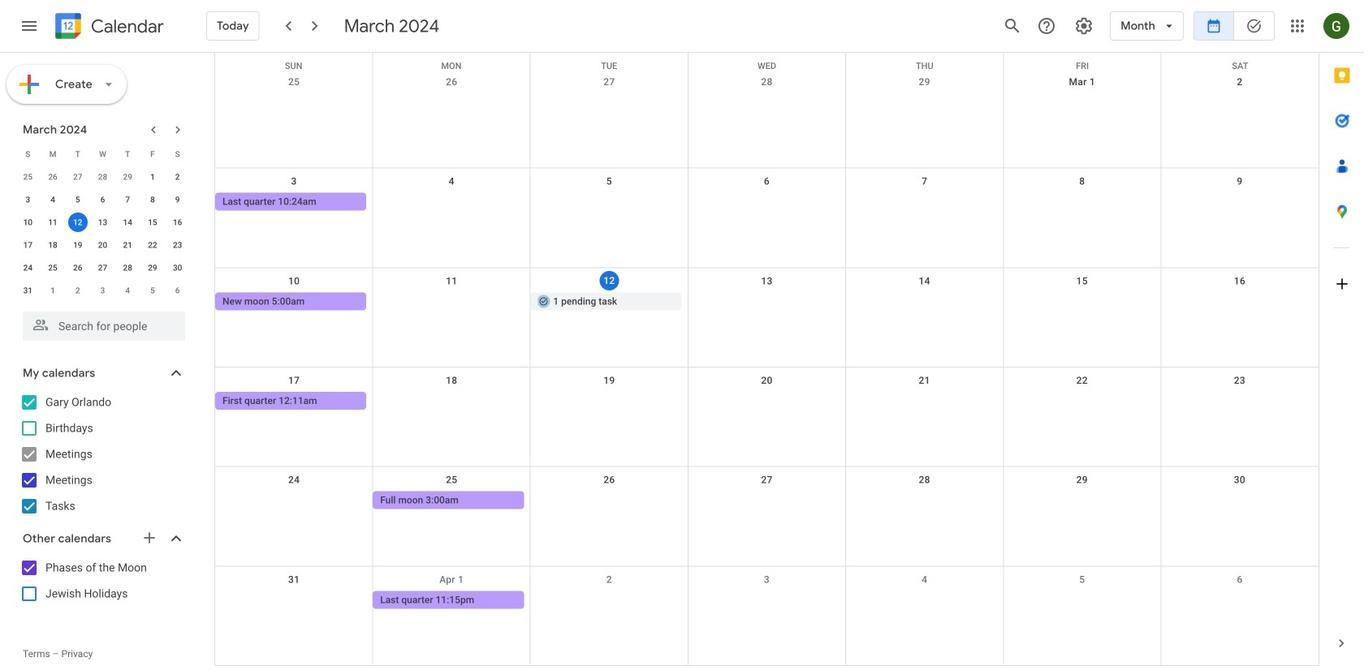 Task type: describe. For each thing, give the bounding box(es) containing it.
heading inside calendar element
[[88, 17, 164, 36]]

11 element
[[43, 213, 63, 232]]

april 4 element
[[118, 281, 137, 300]]

29 element
[[143, 258, 162, 278]]

Search for people text field
[[32, 312, 175, 341]]

settings menu image
[[1075, 16, 1094, 36]]

main drawer image
[[19, 16, 39, 36]]

15 element
[[143, 213, 162, 232]]

28 element
[[118, 258, 137, 278]]

21 element
[[118, 236, 137, 255]]

30 element
[[168, 258, 187, 278]]

12, today element
[[68, 213, 88, 232]]

25 element
[[43, 258, 63, 278]]

31 element
[[18, 281, 38, 300]]

1 element
[[143, 167, 162, 187]]

16 element
[[168, 213, 187, 232]]

cell inside march 2024 grid
[[65, 211, 90, 234]]

february 27 element
[[68, 167, 88, 187]]

calendar element
[[52, 10, 164, 45]]



Task type: vqa. For each thing, say whether or not it's contained in the screenshot.
Search for people text field
yes



Task type: locate. For each thing, give the bounding box(es) containing it.
february 28 element
[[93, 167, 112, 187]]

6 element
[[93, 190, 112, 210]]

february 26 element
[[43, 167, 63, 187]]

19 element
[[68, 236, 88, 255]]

heading
[[88, 17, 164, 36]]

27 element
[[93, 258, 112, 278]]

24 element
[[18, 258, 38, 278]]

other calendars list
[[3, 556, 201, 607]]

row
[[215, 53, 1319, 71], [215, 69, 1319, 169], [15, 143, 190, 166], [15, 166, 190, 188], [215, 169, 1319, 268], [15, 188, 190, 211], [15, 211, 190, 234], [15, 234, 190, 257], [15, 257, 190, 279], [215, 268, 1319, 368], [15, 279, 190, 302], [215, 368, 1319, 468], [215, 468, 1319, 567], [215, 567, 1319, 667]]

23 element
[[168, 236, 187, 255]]

row group
[[15, 166, 190, 302]]

april 2 element
[[68, 281, 88, 300]]

8 element
[[143, 190, 162, 210]]

10 element
[[18, 213, 38, 232]]

february 29 element
[[118, 167, 137, 187]]

4 element
[[43, 190, 63, 210]]

5 element
[[68, 190, 88, 210]]

18 element
[[43, 236, 63, 255]]

17 element
[[18, 236, 38, 255]]

2 element
[[168, 167, 187, 187]]

april 6 element
[[168, 281, 187, 300]]

april 1 element
[[43, 281, 63, 300]]

22 element
[[143, 236, 162, 255]]

13 element
[[93, 213, 112, 232]]

grid
[[214, 53, 1319, 667]]

3 element
[[18, 190, 38, 210]]

april 5 element
[[143, 281, 162, 300]]

add other calendars image
[[141, 530, 158, 547]]

cell
[[373, 193, 531, 213], [531, 193, 688, 213], [846, 193, 1004, 213], [1004, 193, 1161, 213], [1161, 193, 1319, 213], [65, 211, 90, 234], [373, 293, 531, 312], [846, 293, 1004, 312], [1004, 293, 1161, 312], [1161, 293, 1319, 312], [373, 392, 531, 412], [531, 392, 688, 412], [846, 392, 1004, 412], [1004, 392, 1161, 412], [1161, 392, 1319, 412], [215, 492, 373, 511], [531, 492, 688, 511], [846, 492, 1004, 511], [1004, 492, 1161, 511], [1161, 492, 1319, 511], [215, 591, 373, 611], [531, 591, 688, 611], [846, 591, 1004, 611], [1004, 591, 1161, 611], [1161, 591, 1319, 611]]

14 element
[[118, 213, 137, 232]]

9 element
[[168, 190, 187, 210]]

march 2024 grid
[[15, 143, 190, 302]]

26 element
[[68, 258, 88, 278]]

tab list
[[1320, 53, 1364, 621]]

april 3 element
[[93, 281, 112, 300]]

20 element
[[93, 236, 112, 255]]

None search field
[[0, 305, 201, 341]]

7 element
[[118, 190, 137, 210]]

my calendars list
[[3, 390, 201, 520]]

february 25 element
[[18, 167, 38, 187]]



